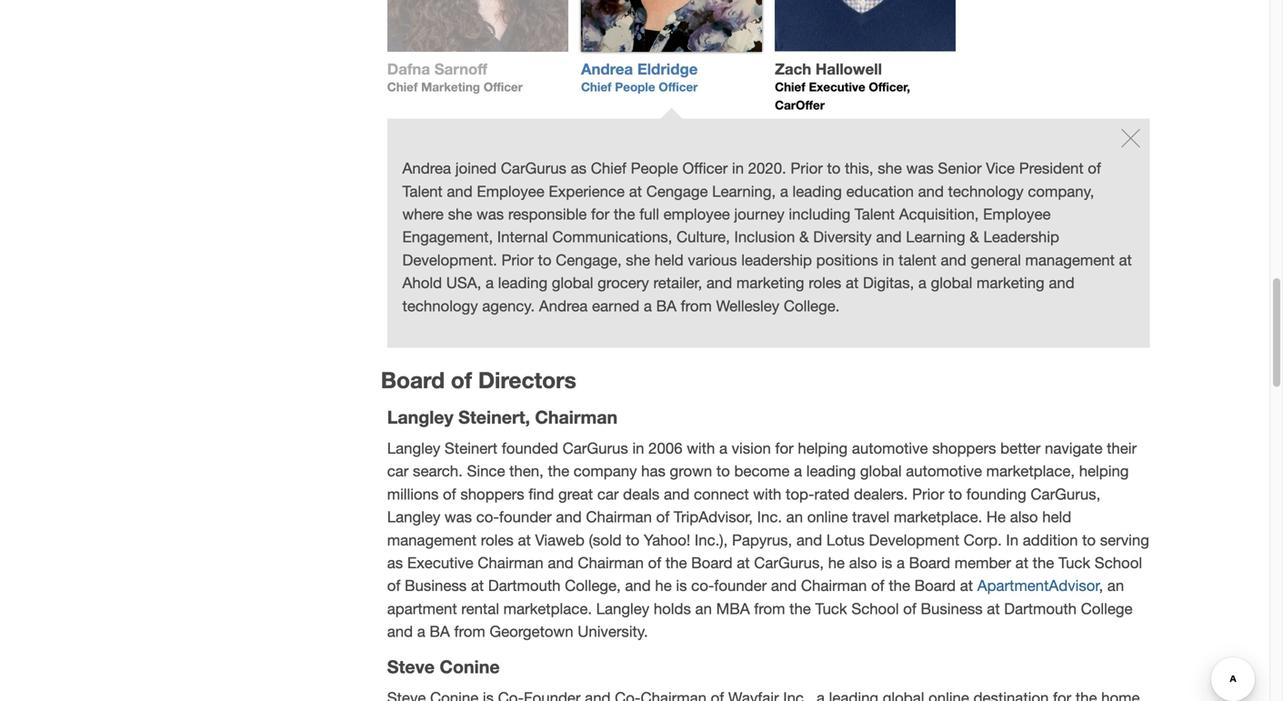 Task type: vqa. For each thing, say whether or not it's contained in the screenshot.
"Vision"
yes



Task type: locate. For each thing, give the bounding box(es) containing it.
1 vertical spatial with
[[753, 485, 782, 503]]

from right mba
[[754, 600, 785, 618]]

marketing down general
[[977, 274, 1045, 292]]

1 vertical spatial also
[[849, 554, 877, 572]]

0 vertical spatial from
[[681, 297, 712, 315]]

1 horizontal spatial tuck
[[1059, 554, 1091, 572]]

marketing
[[737, 274, 805, 292], [977, 274, 1045, 292]]

1 vertical spatial technology
[[403, 297, 478, 315]]

tuck down addition
[[1059, 554, 1091, 572]]

0 horizontal spatial helping
[[798, 439, 848, 457]]

management inside langley steinert founded cargurus in 2006 with a vision for helping automotive shoppers better navigate their car search. since then, the company has grown to become a leading global automotive marketplace, helping millions of shoppers find great car deals and connect with top-rated dealers. prior to founding cargurus, langley was co-founder and chairman of tripadvisor, inc. an online travel marketplace. he also held management roles at viaweb (sold to yahoo! inc.), papyrus, and lotus development corp. in addition to serving as executive chairman and chairman of the board at cargurus, he also is a board member at the tuck school of business at dartmouth college, and he is co-founder and chairman of the board at
[[387, 531, 477, 549]]

ba down retailer,
[[656, 297, 677, 315]]

positions
[[817, 251, 878, 269]]

business up apartment
[[405, 577, 467, 595]]

0 horizontal spatial from
[[454, 623, 485, 640]]

1 horizontal spatial employee
[[983, 205, 1051, 223]]

business down "member"
[[921, 600, 983, 618]]

global inside langley steinert founded cargurus in 2006 with a vision for helping automotive shoppers better navigate their car search. since then, the company has grown to become a leading global automotive marketplace, helping millions of shoppers find great car deals and connect with top-rated dealers. prior to founding cargurus, langley was co-founder and chairman of tripadvisor, inc. an online travel marketplace. he also held management roles at viaweb (sold to yahoo! inc.), papyrus, and lotus development corp. in addition to serving as executive chairman and chairman of the board at cargurus, he also is a board member at the tuck school of business at dartmouth college, and he is co-founder and chairman of the board at
[[860, 462, 902, 480]]

and down the leadership
[[1049, 274, 1075, 292]]

the down yahoo!
[[666, 554, 687, 572]]

1 vertical spatial for
[[776, 439, 794, 457]]

for up communications,
[[591, 205, 610, 223]]

prior down internal
[[502, 251, 534, 269]]

founder down find
[[499, 508, 552, 526]]

global down talent
[[931, 274, 973, 292]]

0 horizontal spatial held
[[655, 251, 684, 269]]

and inside , an apartment rental marketplace. langley holds an mba from the tuck school of business at dartmouth college and a ba from georgetown university.
[[387, 623, 413, 640]]

she up education
[[878, 159, 902, 177]]

was inside langley steinert founded cargurus in 2006 with a vision for helping automotive shoppers better navigate their car search. since then, the company has grown to become a leading global automotive marketplace, helping millions of shoppers find great car deals and connect with top-rated dealers. prior to founding cargurus, langley was co-founder and chairman of tripadvisor, inc. an online travel marketplace. he also held management roles at viaweb (sold to yahoo! inc.), papyrus, and lotus development corp. in addition to serving as executive chairman and chairman of the board at cargurus, he also is a board member at the tuck school of business at dartmouth college, and he is co-founder and chairman of the board at
[[445, 508, 472, 526]]

company,
[[1028, 182, 1095, 200]]

0 vertical spatial andrea
[[581, 59, 633, 78]]

officer down eldridge
[[659, 80, 698, 94]]

and down learning
[[941, 251, 967, 269]]

andrea joined cargurus as chief people officer in 2020. prior to this, she was senior vice president of talent and employee experience at cengage learning, a leading education and technology company, where she was responsible for the full employee journey including talent acquisition, employee engagement, internal communications, culture, inclusion & diversity and learning & leadership development. prior to cengage, she held various leadership positions in talent and general management at ahold usa, a leading global grocery retailer, and marketing roles at digitas, a global marketing and technology agency. andrea earned a ba from wellesley college.
[[403, 159, 1132, 315]]

chief inside zach hallowell chief executive officer, caroffer
[[775, 80, 806, 94]]

ba down apartment
[[430, 623, 450, 640]]

1 horizontal spatial in
[[732, 159, 744, 177]]

people inside andrea eldridge chief people officer
[[615, 80, 655, 94]]

to
[[827, 159, 841, 177], [538, 251, 552, 269], [717, 462, 730, 480], [949, 485, 963, 503], [626, 531, 640, 549], [1083, 531, 1096, 549]]

1 vertical spatial was
[[477, 205, 504, 223]]

as up experience at the top of page
[[571, 159, 587, 177]]

1 vertical spatial ba
[[430, 623, 450, 640]]

the left full
[[614, 205, 635, 223]]

a right "usa,"
[[486, 274, 494, 292]]

eldridge
[[638, 59, 698, 78]]

marketing
[[421, 80, 480, 94]]

the
[[614, 205, 635, 223], [548, 462, 570, 480], [666, 554, 687, 572], [1033, 554, 1055, 572], [889, 577, 911, 595], [790, 600, 811, 618]]

inc.),
[[695, 531, 728, 549]]

1 vertical spatial roles
[[481, 531, 514, 549]]

officer
[[484, 80, 523, 94], [659, 80, 698, 94], [683, 159, 728, 177]]

board of directors element
[[381, 407, 1157, 701]]

in inside langley steinert founded cargurus in 2006 with a vision for helping automotive shoppers better navigate their car search. since then, the company has grown to become a leading global automotive marketplace, helping millions of shoppers find great car deals and connect with top-rated dealers. prior to founding cargurus, langley was co-founder and chairman of tripadvisor, inc. an online travel marketplace. he also held management roles at viaweb (sold to yahoo! inc.), papyrus, and lotus development corp. in addition to serving as executive chairman and chairman of the board at cargurus, he also is a board member at the tuck school of business at dartmouth college, and he is co-founder and chairman of the board at
[[633, 439, 644, 457]]

andrea left eldridge
[[581, 59, 633, 78]]

0 horizontal spatial &
[[800, 228, 809, 246]]

founded
[[502, 439, 558, 457]]

0 horizontal spatial marketplace.
[[504, 600, 592, 618]]

0 horizontal spatial global
[[552, 274, 594, 292]]

car up millions
[[387, 462, 409, 480]]

0 vertical spatial talent
[[403, 182, 443, 200]]

education
[[847, 182, 914, 200]]

a down 2020.
[[780, 182, 789, 200]]

president
[[1019, 159, 1084, 177]]

cargurus inside andrea joined cargurus as chief people officer in 2020. prior to this, she was senior vice president of talent and employee experience at cengage learning, a leading education and technology company, where she was responsible for the full employee journey including talent acquisition, employee engagement, internal communications, culture, inclusion & diversity and learning & leadership development. prior to cengage, she held various leadership positions in talent and general management at ahold usa, a leading global grocery retailer, and marketing roles at digitas, a global marketing and technology agency. andrea earned a ba from wellesley college.
[[501, 159, 567, 177]]

she up engagement,
[[448, 205, 472, 223]]

cargurus up responsible
[[501, 159, 567, 177]]

as
[[571, 159, 587, 177], [387, 554, 403, 572]]

0 horizontal spatial dartmouth
[[488, 577, 561, 595]]

automotive
[[852, 439, 928, 457], [906, 462, 982, 480]]

connect
[[694, 485, 749, 503]]

0 vertical spatial is
[[882, 554, 893, 572]]

officer inside 'dafna sarnoff chief marketing officer'
[[484, 80, 523, 94]]

chief inside 'dafna sarnoff chief marketing officer'
[[387, 80, 418, 94]]

0 vertical spatial dartmouth
[[488, 577, 561, 595]]

1 horizontal spatial marketing
[[977, 274, 1045, 292]]

leading
[[793, 182, 842, 200], [498, 274, 548, 292], [807, 462, 856, 480]]

0 vertical spatial ba
[[656, 297, 677, 315]]

1 horizontal spatial he
[[828, 554, 845, 572]]

at
[[629, 182, 642, 200], [1119, 251, 1132, 269], [846, 274, 859, 292], [518, 531, 531, 549], [737, 554, 750, 572], [1016, 554, 1029, 572], [471, 577, 484, 595], [960, 577, 973, 595], [987, 600, 1000, 618]]

addition
[[1023, 531, 1078, 549]]

0 horizontal spatial executive
[[407, 554, 474, 572]]

0 vertical spatial shoppers
[[933, 439, 997, 457]]

people down eldridge
[[615, 80, 655, 94]]

with up inc.
[[753, 485, 782, 503]]

employee up the leadership
[[983, 205, 1051, 223]]

the up great on the bottom of page
[[548, 462, 570, 480]]

1 horizontal spatial founder
[[714, 577, 767, 595]]

andrea inside andrea eldridge chief people officer
[[581, 59, 633, 78]]

roles
[[809, 274, 842, 292], [481, 531, 514, 549]]

0 vertical spatial founder
[[499, 508, 552, 526]]

a up "top-"
[[794, 462, 802, 480]]

an down "top-"
[[787, 508, 803, 526]]

earned
[[592, 297, 640, 315]]

the right mba
[[790, 600, 811, 618]]

cargurus, down papyrus,
[[754, 554, 824, 572]]

0 vertical spatial employee
[[477, 182, 545, 200]]

cengage,
[[556, 251, 622, 269]]

tuck inside langley steinert founded cargurus in 2006 with a vision for helping automotive shoppers better navigate their car search. since then, the company has grown to become a leading global automotive marketplace, helping millions of shoppers find great car deals and connect with top-rated dealers. prior to founding cargurus, langley was co-founder and chairman of tripadvisor, inc. an online travel marketplace. he also held management roles at viaweb (sold to yahoo! inc.), papyrus, and lotus development corp. in addition to serving as executive chairman and chairman of the board at cargurus, he also is a board member at the tuck school of business at dartmouth college, and he is co-founder and chairman of the board at
[[1059, 554, 1091, 572]]

steinert
[[445, 439, 498, 457]]

2 horizontal spatial prior
[[912, 485, 945, 503]]

helping
[[798, 439, 848, 457], [1079, 462, 1129, 480]]

talent
[[403, 182, 443, 200], [855, 205, 895, 223]]

a down apartment
[[417, 623, 425, 640]]

he
[[828, 554, 845, 572], [655, 577, 672, 595]]

rated
[[815, 485, 850, 503]]

also
[[1010, 508, 1038, 526], [849, 554, 877, 572]]

1 vertical spatial shoppers
[[461, 485, 525, 503]]

marketing down leadership
[[737, 274, 805, 292]]

2 vertical spatial in
[[633, 439, 644, 457]]

0 horizontal spatial tuck
[[815, 600, 847, 618]]

1 vertical spatial people
[[631, 159, 678, 177]]

officer inside andrea eldridge chief people officer
[[659, 80, 698, 94]]

mba
[[716, 600, 750, 618]]

roles left viaweb
[[481, 531, 514, 549]]

1 horizontal spatial technology
[[948, 182, 1024, 200]]

0 horizontal spatial business
[[405, 577, 467, 595]]

inclusion
[[735, 228, 795, 246]]

leading up including
[[793, 182, 842, 200]]

roles inside andrea joined cargurus as chief people officer in 2020. prior to this, she was senior vice president of talent and employee experience at cengage learning, a leading education and technology company, where she was responsible for the full employee journey including talent acquisition, employee engagement, internal communications, culture, inclusion & diversity and learning & leadership development. prior to cengage, she held various leadership positions in talent and general management at ahold usa, a leading global grocery retailer, and marketing roles at digitas, a global marketing and technology agency. andrea earned a ba from wellesley college.
[[809, 274, 842, 292]]

talent up where
[[403, 182, 443, 200]]

0 vertical spatial leading
[[793, 182, 842, 200]]

officer for sarnoff
[[484, 80, 523, 94]]

since
[[467, 462, 505, 480]]

leadership
[[742, 251, 812, 269]]

in up learning,
[[732, 159, 744, 177]]

chief for dafna sarnoff
[[387, 80, 418, 94]]

school down serving on the bottom of the page
[[1095, 554, 1143, 572]]

and down 'joined' on the top left of the page
[[447, 182, 473, 200]]

chairman up (sold
[[586, 508, 652, 526]]

0 vertical spatial as
[[571, 159, 587, 177]]

0 horizontal spatial also
[[849, 554, 877, 572]]

and down apartment
[[387, 623, 413, 640]]

0 horizontal spatial in
[[633, 439, 644, 457]]

shoppers down since
[[461, 485, 525, 503]]

search.
[[413, 462, 463, 480]]

1 horizontal spatial ba
[[656, 297, 677, 315]]

roles up college.
[[809, 274, 842, 292]]

business
[[405, 577, 467, 595], [921, 600, 983, 618]]

corp.
[[964, 531, 1002, 549]]

0 horizontal spatial cargurus,
[[754, 554, 824, 572]]

1 horizontal spatial she
[[626, 251, 650, 269]]

employee down 'joined' on the top left of the page
[[477, 182, 545, 200]]

a
[[780, 182, 789, 200], [486, 274, 494, 292], [919, 274, 927, 292], [644, 297, 652, 315], [719, 439, 728, 457], [794, 462, 802, 480], [897, 554, 905, 572], [417, 623, 425, 640]]

1 horizontal spatial global
[[860, 462, 902, 480]]

executive inside zach hallowell chief executive officer, caroffer
[[809, 80, 866, 94]]

0 horizontal spatial prior
[[502, 251, 534, 269]]

dartmouth down apartmentadvisor link
[[1004, 600, 1077, 618]]

people up cengage on the top of page
[[631, 159, 678, 177]]

technology
[[948, 182, 1024, 200], [403, 297, 478, 315]]

from down retailer,
[[681, 297, 712, 315]]

helping up rated
[[798, 439, 848, 457]]

0 vertical spatial in
[[732, 159, 744, 177]]

2006
[[649, 439, 683, 457]]

prior right dealers.
[[912, 485, 945, 503]]

andrea up where
[[403, 159, 451, 177]]

0 vertical spatial tuck
[[1059, 554, 1091, 572]]

1 vertical spatial andrea
[[403, 159, 451, 177]]

0 horizontal spatial school
[[852, 600, 899, 618]]

the inside andrea joined cargurus as chief people officer in 2020. prior to this, she was senior vice president of talent and employee experience at cengage learning, a leading education and technology company, where she was responsible for the full employee journey including talent acquisition, employee engagement, internal communications, culture, inclusion & diversity and learning & leadership development. prior to cengage, she held various leadership positions in talent and general management at ahold usa, a leading global grocery retailer, and marketing roles at digitas, a global marketing and technology agency. andrea earned a ba from wellesley college.
[[614, 205, 635, 223]]

1 horizontal spatial held
[[1043, 508, 1072, 526]]

0 vertical spatial co-
[[476, 508, 499, 526]]

0 vertical spatial automotive
[[852, 439, 928, 457]]

with up grown
[[687, 439, 715, 457]]

employee
[[477, 182, 545, 200], [983, 205, 1051, 223]]

co-
[[476, 508, 499, 526], [691, 577, 714, 595]]

college,
[[565, 577, 621, 595]]

2 vertical spatial was
[[445, 508, 472, 526]]

0 vertical spatial an
[[787, 508, 803, 526]]

leading up the agency.
[[498, 274, 548, 292]]

car
[[387, 462, 409, 480], [598, 485, 619, 503]]

executive
[[809, 80, 866, 94], [407, 554, 474, 572]]

tuck down lotus
[[815, 600, 847, 618]]

was up internal
[[477, 205, 504, 223]]

, an apartment rental marketplace. langley holds an mba from the tuck school of business at dartmouth college and a ba from georgetown university.
[[387, 577, 1133, 640]]

2 vertical spatial andrea
[[539, 297, 588, 315]]

executive up apartment
[[407, 554, 474, 572]]

1 horizontal spatial talent
[[855, 205, 895, 223]]

leading inside langley steinert founded cargurus in 2006 with a vision for helping automotive shoppers better navigate their car search. since then, the company has grown to become a leading global automotive marketplace, helping millions of shoppers find great car deals and connect with top-rated dealers. prior to founding cargurus, langley was co-founder and chairman of tripadvisor, inc. an online travel marketplace. he also held management roles at viaweb (sold to yahoo! inc.), papyrus, and lotus development corp. in addition to serving as executive chairman and chairman of the board at cargurus, he also is a board member at the tuck school of business at dartmouth college, and he is co-founder and chairman of the board at
[[807, 462, 856, 480]]

also down lotus
[[849, 554, 877, 572]]

1 vertical spatial school
[[852, 600, 899, 618]]

founder up mba
[[714, 577, 767, 595]]

was left the senior at the top right of page
[[907, 159, 934, 177]]

1 horizontal spatial executive
[[809, 80, 866, 94]]

1 horizontal spatial helping
[[1079, 462, 1129, 480]]

officer down sarnoff
[[484, 80, 523, 94]]

0 horizontal spatial roles
[[481, 531, 514, 549]]

engagement,
[[403, 228, 493, 246]]

the up "apartmentadvisor"
[[1033, 554, 1055, 572]]

in up digitas,
[[883, 251, 895, 269]]

chairman down lotus
[[801, 577, 867, 595]]

1 vertical spatial as
[[387, 554, 403, 572]]

global down the 'cengage,'
[[552, 274, 594, 292]]

2 horizontal spatial she
[[878, 159, 902, 177]]

0 horizontal spatial for
[[591, 205, 610, 223]]

&
[[800, 228, 809, 246], [970, 228, 980, 246]]

yahoo!
[[644, 531, 691, 549]]

conine
[[440, 656, 500, 677]]

2 horizontal spatial was
[[907, 159, 934, 177]]

held up retailer,
[[655, 251, 684, 269]]

1 horizontal spatial marketplace.
[[894, 508, 983, 526]]

he up the holds
[[655, 577, 672, 595]]

to left this,
[[827, 159, 841, 177]]

she up grocery
[[626, 251, 650, 269]]

executive inside langley steinert founded cargurus in 2006 with a vision for helping automotive shoppers better navigate their car search. since then, the company has grown to become a leading global automotive marketplace, helping millions of shoppers find great car deals and connect with top-rated dealers. prior to founding cargurus, langley was co-founder and chairman of tripadvisor, inc. an online travel marketplace. he also held management roles at viaweb (sold to yahoo! inc.), papyrus, and lotus development corp. in addition to serving as executive chairman and chairman of the board at cargurus, he also is a board member at the tuck school of business at dartmouth college, and he is co-founder and chairman of the board at
[[407, 554, 474, 572]]

langley steinert, chairman
[[387, 407, 618, 428]]

for up become
[[776, 439, 794, 457]]

1 horizontal spatial business
[[921, 600, 983, 618]]

0 vertical spatial marketplace.
[[894, 508, 983, 526]]

has
[[641, 462, 666, 480]]

for inside andrea joined cargurus as chief people officer in 2020. prior to this, she was senior vice president of talent and employee experience at cengage learning, a leading education and technology company, where she was responsible for the full employee journey including talent acquisition, employee engagement, internal communications, culture, inclusion & diversity and learning & leadership development. prior to cengage, she held various leadership positions in talent and general management at ahold usa, a leading global grocery retailer, and marketing roles at digitas, a global marketing and technology agency. andrea earned a ba from wellesley college.
[[591, 205, 610, 223]]

an
[[787, 508, 803, 526], [1108, 577, 1124, 595], [695, 600, 712, 618]]

tuck
[[1059, 554, 1091, 572], [815, 600, 847, 618]]

dartmouth up georgetown
[[488, 577, 561, 595]]

cargurus up company
[[563, 439, 628, 457]]

he down lotus
[[828, 554, 845, 572]]

chief
[[387, 80, 418, 94], [581, 80, 612, 94], [775, 80, 806, 94], [591, 159, 627, 177]]

then,
[[510, 462, 544, 480]]

vice
[[986, 159, 1015, 177]]

become
[[734, 462, 790, 480]]

as inside andrea joined cargurus as chief people officer in 2020. prior to this, she was senior vice president of talent and employee experience at cengage learning, a leading education and technology company, where she was responsible for the full employee journey including talent acquisition, employee engagement, internal communications, culture, inclusion & diversity and learning & leadership development. prior to cengage, she held various leadership positions in talent and general management at ahold usa, a leading global grocery retailer, and marketing roles at digitas, a global marketing and technology agency. andrea earned a ba from wellesley college.
[[571, 159, 587, 177]]

an left mba
[[695, 600, 712, 618]]

top-
[[786, 485, 815, 503]]

0 horizontal spatial was
[[445, 508, 472, 526]]

0 vertical spatial school
[[1095, 554, 1143, 572]]

marketplace. up development
[[894, 508, 983, 526]]

2 vertical spatial an
[[695, 600, 712, 618]]

1 vertical spatial co-
[[691, 577, 714, 595]]

this,
[[845, 159, 874, 177]]

an inside langley steinert founded cargurus in 2006 with a vision for helping automotive shoppers better navigate their car search. since then, the company has grown to become a leading global automotive marketplace, helping millions of shoppers find great car deals and connect with top-rated dealers. prior to founding cargurus, langley was co-founder and chairman of tripadvisor, inc. an online travel marketplace. he also held management roles at viaweb (sold to yahoo! inc.), papyrus, and lotus development corp. in addition to serving as executive chairman and chairman of the board at cargurus, he also is a board member at the tuck school of business at dartmouth college, and he is co-founder and chairman of the board at
[[787, 508, 803, 526]]

2 horizontal spatial from
[[754, 600, 785, 618]]

to left founding
[[949, 485, 963, 503]]

1 vertical spatial executive
[[407, 554, 474, 572]]

0 vertical spatial technology
[[948, 182, 1024, 200]]

diversity
[[813, 228, 872, 246]]

with
[[687, 439, 715, 457], [753, 485, 782, 503]]

1 horizontal spatial prior
[[791, 159, 823, 177]]

is
[[882, 554, 893, 572], [676, 577, 687, 595]]

officer for eldridge
[[659, 80, 698, 94]]

0 vertical spatial management
[[1026, 251, 1115, 269]]

executive down hallowell
[[809, 80, 866, 94]]

0 vertical spatial helping
[[798, 439, 848, 457]]

at inside , an apartment rental marketplace. langley holds an mba from the tuck school of business at dartmouth college and a ba from georgetown university.
[[987, 600, 1000, 618]]

steinert,
[[459, 407, 530, 428]]

cargurus, down marketplace,
[[1031, 485, 1101, 503]]

and
[[447, 182, 473, 200], [918, 182, 944, 200], [876, 228, 902, 246], [941, 251, 967, 269], [707, 274, 732, 292], [1049, 274, 1075, 292], [664, 485, 690, 503], [556, 508, 582, 526], [797, 531, 823, 549], [548, 554, 574, 572], [625, 577, 651, 595], [771, 577, 797, 595], [387, 623, 413, 640]]

global up dealers.
[[860, 462, 902, 480]]

1 vertical spatial leading
[[498, 274, 548, 292]]

shoppers up founding
[[933, 439, 997, 457]]

automotive up dealers.
[[852, 439, 928, 457]]

2 horizontal spatial an
[[1108, 577, 1124, 595]]

global
[[552, 274, 594, 292], [931, 274, 973, 292], [860, 462, 902, 480]]

in left 2006 on the right bottom of the page
[[633, 439, 644, 457]]

from
[[681, 297, 712, 315], [754, 600, 785, 618], [454, 623, 485, 640]]

1 horizontal spatial car
[[598, 485, 619, 503]]

chairman down viaweb
[[478, 554, 544, 572]]

school down lotus
[[852, 600, 899, 618]]

zach
[[775, 59, 812, 78]]

1 vertical spatial business
[[921, 600, 983, 618]]

as inside langley steinert founded cargurus in 2006 with a vision for helping automotive shoppers better navigate their car search. since then, the company has grown to become a leading global automotive marketplace, helping millions of shoppers find great car deals and connect with top-rated dealers. prior to founding cargurus, langley was co-founder and chairman of tripadvisor, inc. an online travel marketplace. he also held management roles at viaweb (sold to yahoo! inc.), papyrus, and lotus development corp. in addition to serving as executive chairman and chairman of the board at cargurus, he also is a board member at the tuck school of business at dartmouth college, and he is co-founder and chairman of the board at
[[387, 554, 403, 572]]

founder
[[499, 508, 552, 526], [714, 577, 767, 595]]

prior inside langley steinert founded cargurus in 2006 with a vision for helping automotive shoppers better navigate their car search. since then, the company has grown to become a leading global automotive marketplace, helping millions of shoppers find great car deals and connect with top-rated dealers. prior to founding cargurus, langley was co-founder and chairman of tripadvisor, inc. an online travel marketplace. he also held management roles at viaweb (sold to yahoo! inc.), papyrus, and lotus development corp. in addition to serving as executive chairman and chairman of the board at cargurus, he also is a board member at the tuck school of business at dartmouth college, and he is co-founder and chairman of the board at
[[912, 485, 945, 503]]

management down the leadership
[[1026, 251, 1115, 269]]

marketplace.
[[894, 508, 983, 526], [504, 600, 592, 618]]

2 vertical spatial from
[[454, 623, 485, 640]]

chief inside andrea eldridge chief people officer
[[581, 80, 612, 94]]

0 horizontal spatial founder
[[499, 508, 552, 526]]

was down search.
[[445, 508, 472, 526]]

marketplace. up georgetown
[[504, 600, 592, 618]]

technology down ahold
[[403, 297, 478, 315]]

co- down since
[[476, 508, 499, 526]]

is up the holds
[[676, 577, 687, 595]]

1 horizontal spatial dartmouth
[[1004, 600, 1077, 618]]

development
[[869, 531, 960, 549]]

1 horizontal spatial roles
[[809, 274, 842, 292]]

cargurus inside langley steinert founded cargurus in 2006 with a vision for helping automotive shoppers better navigate their car search. since then, the company has grown to become a leading global automotive marketplace, helping millions of shoppers find great car deals and connect with top-rated dealers. prior to founding cargurus, langley was co-founder and chairman of tripadvisor, inc. an online travel marketplace. he also held management roles at viaweb (sold to yahoo! inc.), papyrus, and lotus development corp. in addition to serving as executive chairman and chairman of the board at cargurus, he also is a board member at the tuck school of business at dartmouth college, and he is co-founder and chairman of the board at
[[563, 439, 628, 457]]

1 vertical spatial is
[[676, 577, 687, 595]]

chairman
[[535, 407, 618, 428], [586, 508, 652, 526], [478, 554, 544, 572], [578, 554, 644, 572], [801, 577, 867, 595]]

people
[[615, 80, 655, 94], [631, 159, 678, 177]]



Task type: describe. For each thing, give the bounding box(es) containing it.
1 vertical spatial employee
[[983, 205, 1051, 223]]

cengage
[[646, 182, 708, 200]]

school inside langley steinert founded cargurus in 2006 with a vision for helping automotive shoppers better navigate their car search. since then, the company has grown to become a leading global automotive marketplace, helping millions of shoppers find great car deals and connect with top-rated dealers. prior to founding cargurus, langley was co-founder and chairman of tripadvisor, inc. an online travel marketplace. he also held management roles at viaweb (sold to yahoo! inc.), papyrus, and lotus development corp. in addition to serving as executive chairman and chairman of the board at cargurus, he also is a board member at the tuck school of business at dartmouth college, and he is co-founder and chairman of the board at
[[1095, 554, 1143, 572]]

and down papyrus,
[[771, 577, 797, 595]]

and up talent
[[876, 228, 902, 246]]

business inside langley steinert founded cargurus in 2006 with a vision for helping automotive shoppers better navigate their car search. since then, the company has grown to become a leading global automotive marketplace, helping millions of shoppers find great car deals and connect with top-rated dealers. prior to founding cargurus, langley was co-founder and chairman of tripadvisor, inc. an online travel marketplace. he also held management roles at viaweb (sold to yahoo! inc.), papyrus, and lotus development corp. in addition to serving as executive chairman and chairman of the board at cargurus, he also is a board member at the tuck school of business at dartmouth college, and he is co-founder and chairman of the board at
[[405, 577, 467, 595]]

1 horizontal spatial co-
[[691, 577, 714, 595]]

holds
[[654, 600, 691, 618]]

ba inside andrea joined cargurus as chief people officer in 2020. prior to this, she was senior vice president of talent and employee experience at cengage learning, a leading education and technology company, where she was responsible for the full employee journey including talent acquisition, employee engagement, internal communications, culture, inclusion & diversity and learning & leadership development. prior to cengage, she held various leadership positions in talent and general management at ahold usa, a leading global grocery retailer, and marketing roles at digitas, a global marketing and technology agency. andrea earned a ba from wellesley college.
[[656, 297, 677, 315]]

agency.
[[482, 297, 535, 315]]

dartmouth inside , an apartment rental marketplace. langley holds an mba from the tuck school of business at dartmouth college and a ba from georgetown university.
[[1004, 600, 1077, 618]]

various
[[688, 251, 737, 269]]

langley steinert founded cargurus in 2006 with a vision for helping automotive shoppers better navigate their car search. since then, the company has grown to become a leading global automotive marketplace, helping millions of shoppers find great car deals and connect with top-rated dealers. prior to founding cargurus, langley was co-founder and chairman of tripadvisor, inc. an online travel marketplace. he also held management roles at viaweb (sold to yahoo! inc.), papyrus, and lotus development corp. in addition to serving as executive chairman and chairman of the board at cargurus, he also is a board member at the tuck school of business at dartmouth college, and he is co-founder and chairman of the board at
[[387, 439, 1150, 595]]

steve conine
[[387, 656, 500, 677]]

2020.
[[748, 159, 787, 177]]

1 vertical spatial in
[[883, 251, 895, 269]]

0 horizontal spatial is
[[676, 577, 687, 595]]

0 horizontal spatial he
[[655, 577, 672, 595]]

marketplace,
[[987, 462, 1075, 480]]

navigate
[[1045, 439, 1103, 457]]

apartmentadvisor link
[[978, 577, 1100, 595]]

internal
[[497, 228, 548, 246]]

2 & from the left
[[970, 228, 980, 246]]

people inside andrea joined cargurus as chief people officer in 2020. prior to this, she was senior vice president of talent and employee experience at cengage learning, a leading education and technology company, where she was responsible for the full employee journey including talent acquisition, employee engagement, internal communications, culture, inclusion & diversity and learning & leadership development. prior to cengage, she held various leadership positions in talent and general management at ahold usa, a leading global grocery retailer, and marketing roles at digitas, a global marketing and technology agency. andrea earned a ba from wellesley college.
[[631, 159, 678, 177]]

langley steinert, chairman element
[[381, 407, 1157, 643]]

leadership
[[984, 228, 1060, 246]]

online
[[807, 508, 848, 526]]

chief for zach hallowell
[[775, 80, 806, 94]]

of inside , an apartment rental marketplace. langley holds an mba from the tuck school of business at dartmouth college and a ba from georgetown university.
[[903, 600, 917, 618]]

to down internal
[[538, 251, 552, 269]]

talent
[[899, 251, 937, 269]]

1 vertical spatial automotive
[[906, 462, 982, 480]]

0 horizontal spatial with
[[687, 439, 715, 457]]

georgetown
[[490, 623, 574, 640]]

learning
[[906, 228, 966, 246]]

and up acquisition,
[[918, 182, 944, 200]]

a inside , an apartment rental marketplace. langley holds an mba from the tuck school of business at dartmouth college and a ba from georgetown university.
[[417, 623, 425, 640]]

a down talent
[[919, 274, 927, 292]]

1 & from the left
[[800, 228, 809, 246]]

responsible
[[508, 205, 587, 223]]

1 vertical spatial an
[[1108, 577, 1124, 595]]

including
[[789, 205, 851, 223]]

lotus
[[827, 531, 865, 549]]

deals
[[623, 485, 660, 503]]

dealers.
[[854, 485, 908, 503]]

apartment
[[387, 600, 457, 618]]

college
[[1081, 600, 1133, 618]]

0 vertical spatial also
[[1010, 508, 1038, 526]]

dafna
[[387, 59, 430, 78]]

roles inside langley steinert founded cargurus in 2006 with a vision for helping automotive shoppers better navigate their car search. since then, the company has grown to become a leading global automotive marketplace, helping millions of shoppers find great car deals and connect with top-rated dealers. prior to founding cargurus, langley was co-founder and chairman of tripadvisor, inc. an online travel marketplace. he also held management roles at viaweb (sold to yahoo! inc.), papyrus, and lotus development corp. in addition to serving as executive chairman and chairman of the board at cargurus, he also is a board member at the tuck school of business at dartmouth college, and he is co-founder and chairman of the board at
[[481, 531, 514, 549]]

chairman up founded
[[535, 407, 618, 428]]

a right earned
[[644, 297, 652, 315]]

to up connect at the right of page
[[717, 462, 730, 480]]

and down viaweb
[[548, 554, 574, 572]]

0 horizontal spatial an
[[695, 600, 712, 618]]

acquisition,
[[899, 205, 979, 223]]

grocery
[[598, 274, 649, 292]]

travel
[[852, 508, 890, 526]]

the inside , an apartment rental marketplace. langley holds an mba from the tuck school of business at dartmouth college and a ba from georgetown university.
[[790, 600, 811, 618]]

member
[[955, 554, 1012, 572]]

1 vertical spatial she
[[448, 205, 472, 223]]

0 vertical spatial was
[[907, 159, 934, 177]]

officer inside andrea joined cargurus as chief people officer in 2020. prior to this, she was senior vice president of talent and employee experience at cengage learning, a leading education and technology company, where she was responsible for the full employee journey including talent acquisition, employee engagement, internal communications, culture, inclusion & diversity and learning & leadership development. prior to cengage, she held various leadership positions in talent and general management at ahold usa, a leading global grocery retailer, and marketing roles at digitas, a global marketing and technology agency. andrea earned a ba from wellesley college.
[[683, 159, 728, 177]]

their
[[1107, 439, 1137, 457]]

marketplace. inside , an apartment rental marketplace. langley holds an mba from the tuck school of business at dartmouth college and a ba from georgetown university.
[[504, 600, 592, 618]]

sarnoff
[[435, 59, 488, 78]]

0 vertical spatial she
[[878, 159, 902, 177]]

joined
[[455, 159, 497, 177]]

directors
[[478, 367, 577, 394]]

leadership team element
[[381, 0, 1157, 348]]

learning,
[[712, 182, 776, 200]]

school inside , an apartment rental marketplace. langley holds an mba from the tuck school of business at dartmouth college and a ba from georgetown university.
[[852, 600, 899, 618]]

general
[[971, 251, 1021, 269]]

papyrus,
[[732, 531, 793, 549]]

full
[[640, 205, 659, 223]]

millions
[[387, 485, 439, 503]]

business inside , an apartment rental marketplace. langley holds an mba from the tuck school of business at dartmouth college and a ba from georgetown university.
[[921, 600, 983, 618]]

inc.
[[757, 508, 782, 526]]

retailer,
[[654, 274, 702, 292]]

and down various
[[707, 274, 732, 292]]

digitas,
[[863, 274, 914, 292]]

a down development
[[897, 554, 905, 572]]

usa,
[[446, 274, 481, 292]]

0 horizontal spatial technology
[[403, 297, 478, 315]]

0 horizontal spatial co-
[[476, 508, 499, 526]]

where
[[403, 205, 444, 223]]

management inside andrea joined cargurus as chief people officer in 2020. prior to this, she was senior vice president of talent and employee experience at cengage learning, a leading education and technology company, where she was responsible for the full employee journey including talent acquisition, employee engagement, internal communications, culture, inclusion & diversity and learning & leadership development. prior to cengage, she held various leadership positions in talent and general management at ahold usa, a leading global grocery retailer, and marketing roles at digitas, a global marketing and technology agency. andrea earned a ba from wellesley college.
[[1026, 251, 1115, 269]]

steve conine element
[[381, 656, 1157, 701]]

tripadvisor,
[[674, 508, 753, 526]]

chairman down (sold
[[578, 554, 644, 572]]

zach hallowell chief executive officer, caroffer
[[775, 59, 911, 112]]

andrea for eldridge
[[581, 59, 633, 78]]

in
[[1006, 531, 1019, 549]]

founding
[[967, 485, 1027, 503]]

wellesley
[[716, 297, 780, 315]]

and down great on the bottom of page
[[556, 508, 582, 526]]

2 horizontal spatial global
[[931, 274, 973, 292]]

board of directors
[[381, 367, 577, 394]]

apartmentadvisor
[[978, 577, 1100, 595]]

andrea for joined
[[403, 159, 451, 177]]

he
[[987, 508, 1006, 526]]

2 marketing from the left
[[977, 274, 1045, 292]]

employee
[[664, 205, 730, 223]]

and down grown
[[664, 485, 690, 503]]

of inside andrea joined cargurus as chief people officer in 2020. prior to this, she was senior vice president of talent and employee experience at cengage learning, a leading education and technology company, where she was responsible for the full employee journey including talent acquisition, employee engagement, internal communications, culture, inclusion & diversity and learning & leadership development. prior to cengage, she held various leadership positions in talent and general management at ahold usa, a leading global grocery retailer, and marketing roles at digitas, a global marketing and technology agency. andrea earned a ba from wellesley college.
[[1088, 159, 1101, 177]]

ba inside , an apartment rental marketplace. langley holds an mba from the tuck school of business at dartmouth college and a ba from georgetown university.
[[430, 623, 450, 640]]

viaweb
[[535, 531, 585, 549]]

1 horizontal spatial was
[[477, 205, 504, 223]]

experience
[[549, 182, 625, 200]]

officer,
[[869, 80, 911, 94]]

chief for andrea eldridge
[[581, 80, 612, 94]]

rental
[[461, 600, 499, 618]]

0 vertical spatial car
[[387, 462, 409, 480]]

1 vertical spatial founder
[[714, 577, 767, 595]]

journey
[[734, 205, 785, 223]]

and right college,
[[625, 577, 651, 595]]

university.
[[578, 623, 648, 640]]

,
[[1100, 577, 1104, 595]]

1 vertical spatial talent
[[855, 205, 895, 223]]

held inside andrea joined cargurus as chief people officer in 2020. prior to this, she was senior vice president of talent and employee experience at cengage learning, a leading education and technology company, where she was responsible for the full employee journey including talent acquisition, employee engagement, internal communications, culture, inclusion & diversity and learning & leadership development. prior to cengage, she held various leadership positions in talent and general management at ahold usa, a leading global grocery retailer, and marketing roles at digitas, a global marketing and technology agency. andrea earned a ba from wellesley college.
[[655, 251, 684, 269]]

0 vertical spatial prior
[[791, 159, 823, 177]]

1 horizontal spatial shoppers
[[933, 439, 997, 457]]

for inside langley steinert founded cargurus in 2006 with a vision for helping automotive shoppers better navigate their car search. since then, the company has grown to become a leading global automotive marketplace, helping millions of shoppers find great car deals and connect with top-rated dealers. prior to founding cargurus, langley was co-founder and chairman of tripadvisor, inc. an online travel marketplace. he also held management roles at viaweb (sold to yahoo! inc.), papyrus, and lotus development corp. in addition to serving as executive chairman and chairman of the board at cargurus, he also is a board member at the tuck school of business at dartmouth college, and he is co-founder and chairman of the board at
[[776, 439, 794, 457]]

1 horizontal spatial cargurus,
[[1031, 485, 1101, 503]]

to left serving on the bottom of the page
[[1083, 531, 1096, 549]]

1 marketing from the left
[[737, 274, 805, 292]]

2 vertical spatial she
[[626, 251, 650, 269]]

steve
[[387, 656, 435, 677]]

andrea eldridge chief people officer
[[581, 59, 702, 94]]

tuck inside , an apartment rental marketplace. langley holds an mba from the tuck school of business at dartmouth college and a ba from georgetown university.
[[815, 600, 847, 618]]

1 vertical spatial from
[[754, 600, 785, 618]]

ahold
[[403, 274, 442, 292]]

great
[[558, 485, 593, 503]]

langley inside , an apartment rental marketplace. langley holds an mba from the tuck school of business at dartmouth college and a ba from georgetown university.
[[596, 600, 650, 618]]

from inside andrea joined cargurus as chief people officer in 2020. prior to this, she was senior vice president of talent and employee experience at cengage learning, a leading education and technology company, where she was responsible for the full employee journey including talent acquisition, employee engagement, internal communications, culture, inclusion & diversity and learning & leadership development. prior to cengage, she held various leadership positions in talent and general management at ahold usa, a leading global grocery retailer, and marketing roles at digitas, a global marketing and technology agency. andrea earned a ba from wellesley college.
[[681, 297, 712, 315]]

held inside langley steinert founded cargurus in 2006 with a vision for helping automotive shoppers better navigate their car search. since then, the company has grown to become a leading global automotive marketplace, helping millions of shoppers find great car deals and connect with top-rated dealers. prior to founding cargurus, langley was co-founder and chairman of tripadvisor, inc. an online travel marketplace. he also held management roles at viaweb (sold to yahoo! inc.), papyrus, and lotus development corp. in addition to serving as executive chairman and chairman of the board at cargurus, he also is a board member at the tuck school of business at dartmouth college, and he is co-founder and chairman of the board at
[[1043, 508, 1072, 526]]

1 vertical spatial car
[[598, 485, 619, 503]]

to right (sold
[[626, 531, 640, 549]]

dartmouth inside langley steinert founded cargurus in 2006 with a vision for helping automotive shoppers better navigate their car search. since then, the company has grown to become a leading global automotive marketplace, helping millions of shoppers find great car deals and connect with top-rated dealers. prior to founding cargurus, langley was co-founder and chairman of tripadvisor, inc. an online travel marketplace. he also held management roles at viaweb (sold to yahoo! inc.), papyrus, and lotus development corp. in addition to serving as executive chairman and chairman of the board at cargurus, he also is a board member at the tuck school of business at dartmouth college, and he is co-founder and chairman of the board at
[[488, 577, 561, 595]]

hallowell
[[816, 59, 882, 78]]

grown
[[670, 462, 712, 480]]

chief inside andrea joined cargurus as chief people officer in 2020. prior to this, she was senior vice president of talent and employee experience at cengage learning, a leading education and technology company, where she was responsible for the full employee journey including talent acquisition, employee engagement, internal communications, culture, inclusion & diversity and learning & leadership development. prior to cengage, she held various leadership positions in talent and general management at ahold usa, a leading global grocery retailer, and marketing roles at digitas, a global marketing and technology agency. andrea earned a ba from wellesley college.
[[591, 159, 627, 177]]

and down online
[[797, 531, 823, 549]]

dafna sarnoff chief marketing officer
[[387, 59, 523, 94]]

the down development
[[889, 577, 911, 595]]

find
[[529, 485, 554, 503]]

1 vertical spatial prior
[[502, 251, 534, 269]]

culture,
[[677, 228, 730, 246]]

a left vision on the right bottom of page
[[719, 439, 728, 457]]

communications,
[[553, 228, 673, 246]]

marketplace. inside langley steinert founded cargurus in 2006 with a vision for helping automotive shoppers better navigate their car search. since then, the company has grown to become a leading global automotive marketplace, helping millions of shoppers find great car deals and connect with top-rated dealers. prior to founding cargurus, langley was co-founder and chairman of tripadvisor, inc. an online travel marketplace. he also held management roles at viaweb (sold to yahoo! inc.), papyrus, and lotus development corp. in addition to serving as executive chairman and chairman of the board at cargurus, he also is a board member at the tuck school of business at dartmouth college, and he is co-founder and chairman of the board at
[[894, 508, 983, 526]]

0 horizontal spatial employee
[[477, 182, 545, 200]]

senior
[[938, 159, 982, 177]]

1 vertical spatial cargurus,
[[754, 554, 824, 572]]

company
[[574, 462, 637, 480]]

vision
[[732, 439, 771, 457]]

0 vertical spatial he
[[828, 554, 845, 572]]



